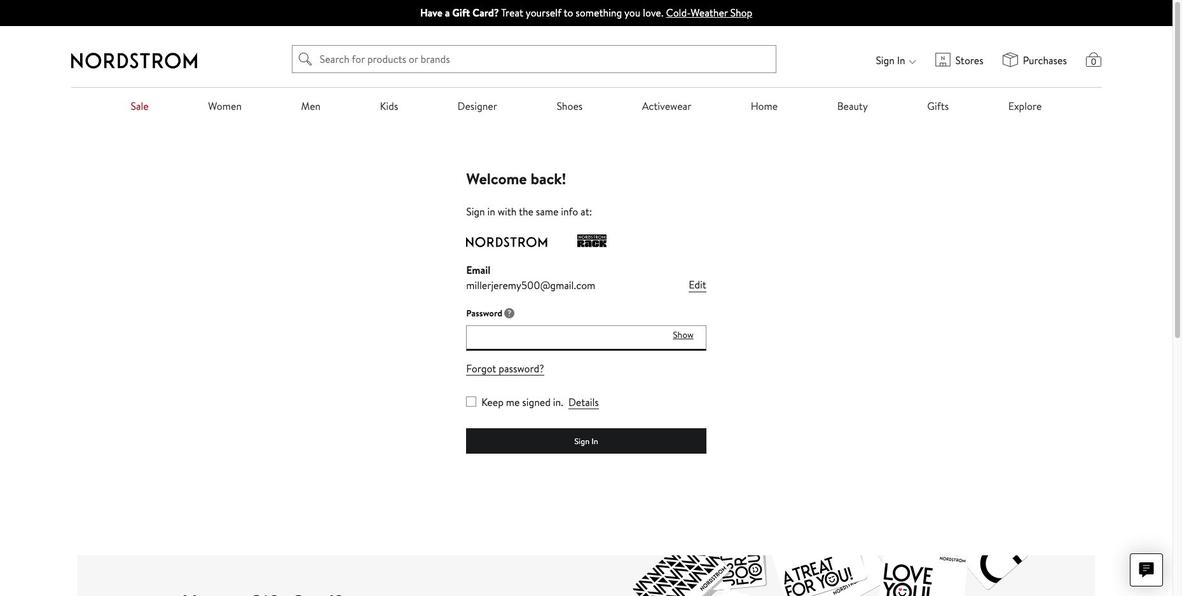 Task type: describe. For each thing, give the bounding box(es) containing it.
live chat image
[[1139, 563, 1154, 578]]

nordstrom logo element
[[71, 53, 197, 68]]

Search for products or brands search field
[[315, 46, 776, 73]]

large search image
[[299, 52, 312, 67]]



Task type: vqa. For each thing, say whether or not it's contained in the screenshot.
text field
no



Task type: locate. For each thing, give the bounding box(es) containing it.
Search search field
[[292, 45, 776, 73]]

None password field
[[466, 326, 706, 351]]



